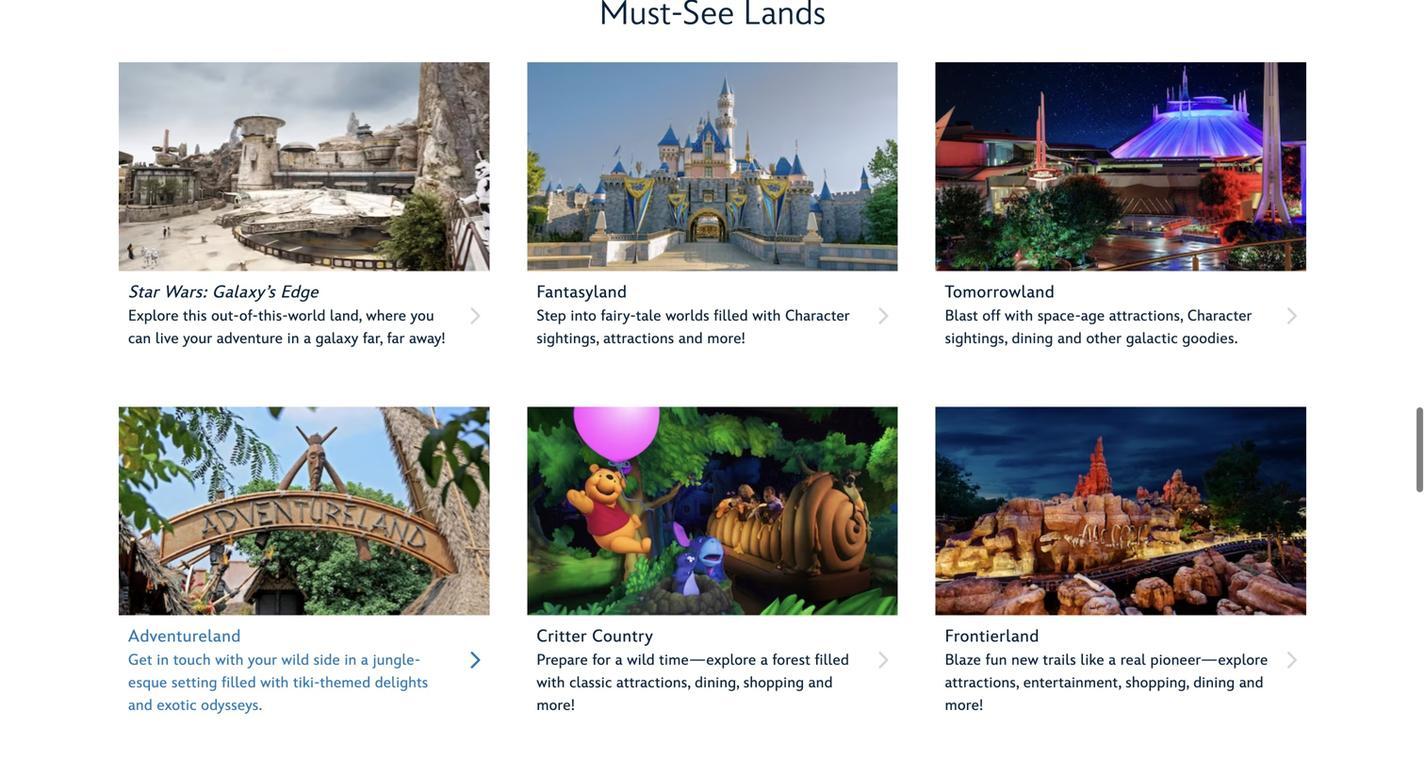 Task type: locate. For each thing, give the bounding box(es) containing it.
entertainment,
[[1024, 674, 1122, 692]]

1 horizontal spatial dining
[[1194, 674, 1236, 692]]

trails
[[1043, 651, 1077, 669]]

a inside "star wars: galaxy's edge explore this out-of-this-world land, where you can live your adventure in a galaxy far, far away!"
[[304, 329, 311, 348]]

wild
[[282, 651, 309, 669], [627, 651, 655, 669]]

1 vertical spatial filled
[[815, 651, 850, 669]]

adventureland get in touch with your wild side in a jungle- esque setting filled with tiki-themed delights and exotic odysseys.
[[128, 627, 429, 715]]

off
[[983, 307, 1001, 325]]

attractions,
[[1110, 307, 1184, 325], [617, 674, 691, 692], [946, 674, 1020, 692]]

attractions
[[604, 329, 675, 348]]

1 horizontal spatial character
[[1188, 307, 1253, 325]]

character inside the fantasyland step into fairy-tale worlds filled with character sightings, attractions and more!
[[786, 307, 850, 325]]

in up themed
[[345, 651, 357, 669]]

1 horizontal spatial sightings,
[[946, 329, 1008, 348]]

1 wild from the left
[[282, 651, 309, 669]]

filled
[[714, 307, 749, 325], [815, 651, 850, 669], [222, 674, 256, 692]]

you
[[411, 307, 435, 325]]

star
[[128, 282, 159, 303]]

wild inside critter country prepare for a wild time—explore a forest filled with classic attractions, dining, shopping and more!
[[627, 651, 655, 669]]

and down worlds
[[679, 329, 703, 348]]

jungle-
[[373, 651, 421, 669]]

0 vertical spatial filled
[[714, 307, 749, 325]]

sightings, inside the fantasyland step into fairy-tale worlds filled with character sightings, attractions and more!
[[537, 329, 599, 348]]

more! down "classic"
[[537, 696, 575, 715]]

where
[[366, 307, 407, 325]]

setting
[[172, 674, 218, 692]]

more! down worlds
[[708, 329, 746, 348]]

more! down blaze
[[946, 696, 984, 715]]

critter country prepare for a wild time—explore a forest filled with classic attractions, dining, shopping and more!
[[537, 627, 850, 715]]

in down world
[[287, 329, 300, 348]]

galaxy
[[316, 329, 359, 348]]

character
[[786, 307, 850, 325], [1188, 307, 1253, 325]]

fun
[[986, 651, 1008, 669]]

and down space-
[[1058, 329, 1082, 348]]

wild down "country"
[[627, 651, 655, 669]]

land,
[[330, 307, 362, 325]]

0 horizontal spatial more!
[[537, 696, 575, 715]]

filled right forest
[[815, 651, 850, 669]]

1 horizontal spatial attractions,
[[946, 674, 1020, 692]]

filled right worlds
[[714, 307, 749, 325]]

attractions, down fun
[[946, 674, 1020, 692]]

filled up odysseys.
[[222, 674, 256, 692]]

a down world
[[304, 329, 311, 348]]

2 horizontal spatial filled
[[815, 651, 850, 669]]

0 horizontal spatial character
[[786, 307, 850, 325]]

classic
[[570, 674, 613, 692]]

0 horizontal spatial filled
[[222, 674, 256, 692]]

dining down space-
[[1012, 329, 1054, 348]]

0 horizontal spatial your
[[183, 329, 212, 348]]

and inside frontierland blaze fun new trails like a real pioneer—explore attractions, entertainment, shopping, dining and more!
[[1240, 674, 1264, 692]]

0 horizontal spatial sightings,
[[537, 329, 599, 348]]

attractions, up galactic
[[1110, 307, 1184, 325]]

with right the off at the top of the page
[[1005, 307, 1034, 325]]

tomorrowland
[[946, 282, 1055, 303]]

in
[[287, 329, 300, 348], [157, 651, 169, 669], [345, 651, 357, 669]]

attractions, inside critter country prepare for a wild time—explore a forest filled with classic attractions, dining, shopping and more!
[[617, 674, 691, 692]]

with inside tomorrowland blast off with space-age attractions, character sightings, dining and other galactic goodies.
[[1005, 307, 1034, 325]]

1 character from the left
[[786, 307, 850, 325]]

filled inside the fantasyland step into fairy-tale worlds filled with character sightings, attractions and more!
[[714, 307, 749, 325]]

0 horizontal spatial attractions,
[[617, 674, 691, 692]]

2 character from the left
[[1188, 307, 1253, 325]]

fairy-
[[601, 307, 636, 325]]

0 horizontal spatial wild
[[282, 651, 309, 669]]

1 vertical spatial dining
[[1194, 674, 1236, 692]]

0 vertical spatial your
[[183, 329, 212, 348]]

1 horizontal spatial wild
[[627, 651, 655, 669]]

a up themed
[[361, 651, 369, 669]]

blast
[[946, 307, 979, 325]]

your
[[183, 329, 212, 348], [248, 651, 277, 669]]

with left tiki-
[[261, 674, 289, 692]]

exotic
[[157, 696, 197, 715]]

your down this
[[183, 329, 212, 348]]

0 vertical spatial dining
[[1012, 329, 1054, 348]]

explore
[[128, 307, 179, 325]]

2 horizontal spatial in
[[345, 651, 357, 669]]

edge
[[280, 282, 319, 303]]

dining,
[[695, 674, 740, 692]]

wild up tiki-
[[282, 651, 309, 669]]

fantasyland
[[537, 282, 627, 303]]

and down esque
[[128, 696, 153, 715]]

out-
[[211, 307, 239, 325]]

forest
[[773, 651, 811, 669]]

shopping
[[744, 674, 805, 692]]

2 vertical spatial filled
[[222, 674, 256, 692]]

of-
[[239, 307, 258, 325]]

2 horizontal spatial more!
[[946, 696, 984, 715]]

2 horizontal spatial attractions,
[[1110, 307, 1184, 325]]

step
[[537, 307, 567, 325]]

more! inside critter country prepare for a wild time—explore a forest filled with classic attractions, dining, shopping and more!
[[537, 696, 575, 715]]

with
[[753, 307, 781, 325], [1005, 307, 1034, 325], [215, 651, 244, 669], [261, 674, 289, 692], [537, 674, 565, 692]]

more! inside frontierland blaze fun new trails like a real pioneer—explore attractions, entertainment, shopping, dining and more!
[[946, 696, 984, 715]]

a right like
[[1109, 651, 1117, 669]]

and inside tomorrowland blast off with space-age attractions, character sightings, dining and other galactic goodies.
[[1058, 329, 1082, 348]]

sightings, down into
[[537, 329, 599, 348]]

far
[[387, 329, 405, 348]]

live
[[155, 329, 179, 348]]

get
[[128, 651, 153, 669]]

with down prepare
[[537, 674, 565, 692]]

sightings, down blast
[[946, 329, 1008, 348]]

side
[[314, 651, 340, 669]]

a right for
[[616, 651, 623, 669]]

0 horizontal spatial dining
[[1012, 329, 1054, 348]]

and down forest
[[809, 674, 833, 692]]

pooh bear floats with a balloon above eeyore and gopher while guests travel in a giant honey pot image
[[527, 407, 898, 615]]

more! inside the fantasyland step into fairy-tale worlds filled with character sightings, attractions and more!
[[708, 329, 746, 348]]

more!
[[708, 329, 746, 348], [537, 696, 575, 715], [946, 696, 984, 715]]

a inside frontierland blaze fun new trails like a real pioneer—explore attractions, entertainment, shopping, dining and more!
[[1109, 651, 1117, 669]]

frontierland blaze fun new trails like a real pioneer—explore attractions, entertainment, shopping, dining and more!
[[946, 627, 1269, 715]]

new
[[1012, 651, 1039, 669]]

attractions, down "country"
[[617, 674, 691, 692]]

and
[[679, 329, 703, 348], [1058, 329, 1082, 348], [809, 674, 833, 692], [1240, 674, 1264, 692], [128, 696, 153, 715]]

1 horizontal spatial in
[[287, 329, 300, 348]]

prepare
[[537, 651, 588, 669]]

attractions, inside frontierland blaze fun new trails like a real pioneer—explore attractions, entertainment, shopping, dining and more!
[[946, 674, 1020, 692]]

star wars: galaxy's edge explore this out-of-this-world land, where you can live your adventure in a galaxy far, far away!
[[128, 282, 446, 348]]

1 horizontal spatial more!
[[708, 329, 746, 348]]

2 wild from the left
[[627, 651, 655, 669]]

in right get
[[157, 651, 169, 669]]

filled inside the adventureland get in touch with your wild side in a jungle- esque setting filled with tiki-themed delights and exotic odysseys.
[[222, 674, 256, 692]]

2 sightings, from the left
[[946, 329, 1008, 348]]

a
[[304, 329, 311, 348], [361, 651, 369, 669], [616, 651, 623, 669], [761, 651, 769, 669], [1109, 651, 1117, 669]]

sightings,
[[537, 329, 599, 348], [946, 329, 1008, 348]]

1 horizontal spatial filled
[[714, 307, 749, 325]]

the futuristic exterior of space mountain image
[[936, 62, 1307, 271]]

1 vertical spatial your
[[248, 651, 277, 669]]

themed
[[320, 674, 371, 692]]

adventure
[[217, 329, 283, 348]]

1 horizontal spatial your
[[248, 651, 277, 669]]

dining down pioneer—explore
[[1194, 674, 1236, 692]]

your up odysseys.
[[248, 651, 277, 669]]

with right worlds
[[753, 307, 781, 325]]

dining
[[1012, 329, 1054, 348], [1194, 674, 1236, 692]]

worlds
[[666, 307, 710, 325]]

with inside the fantasyland step into fairy-tale worlds filled with character sightings, attractions and more!
[[753, 307, 781, 325]]

and down pioneer—explore
[[1240, 674, 1264, 692]]

pioneer—explore
[[1151, 651, 1269, 669]]

1 sightings, from the left
[[537, 329, 599, 348]]



Task type: vqa. For each thing, say whether or not it's contained in the screenshot.
wild
yes



Task type: describe. For each thing, give the bounding box(es) containing it.
delights
[[375, 674, 429, 692]]

filled inside critter country prepare for a wild time—explore a forest filled with classic attractions, dining, shopping and more!
[[815, 651, 850, 669]]

a inside the adventureland get in touch with your wild side in a jungle- esque setting filled with tiki-themed delights and exotic odysseys.
[[361, 651, 369, 669]]

with inside critter country prepare for a wild time—explore a forest filled with classic attractions, dining, shopping and more!
[[537, 674, 565, 692]]

this
[[183, 307, 207, 325]]

a section of big thunder mountain railroad with a hairpin curve and a campground image
[[936, 407, 1307, 615]]

wild inside the adventureland get in touch with your wild side in a jungle- esque setting filled with tiki-themed delights and exotic odysseys.
[[282, 651, 309, 669]]

tomorrowland blast off with space-age attractions, character sightings, dining and other galactic goodies.
[[946, 282, 1253, 348]]

far,
[[363, 329, 383, 348]]

like
[[1081, 651, 1105, 669]]

a up 'shopping'
[[761, 651, 769, 669]]

world
[[288, 307, 326, 325]]

your inside "star wars: galaxy's edge explore this out-of-this-world land, where you can live your adventure in a galaxy far, far away!"
[[183, 329, 212, 348]]

tale
[[636, 307, 662, 325]]

esque
[[128, 674, 167, 692]]

fantasyland step into fairy-tale worlds filled with character sightings, attractions and more!
[[537, 282, 850, 348]]

galaxy's
[[212, 282, 275, 303]]

character inside tomorrowland blast off with space-age attractions, character sightings, dining and other galactic goodies.
[[1188, 307, 1253, 325]]

sightings, inside tomorrowland blast off with space-age attractions, character sightings, dining and other galactic goodies.
[[946, 329, 1008, 348]]

wars:
[[164, 282, 207, 303]]

critter
[[537, 627, 587, 647]]

this-
[[258, 307, 288, 325]]

other
[[1087, 329, 1122, 348]]

age
[[1082, 307, 1105, 325]]

in inside "star wars: galaxy's edge explore this out-of-this-world land, where you can live your adventure in a galaxy far, far away!"
[[287, 329, 300, 348]]

shopping,
[[1126, 674, 1190, 692]]

into
[[571, 307, 597, 325]]

with right touch
[[215, 651, 244, 669]]

touch
[[173, 651, 211, 669]]

and inside the fantasyland step into fairy-tale worlds filled with character sightings, attractions and more!
[[679, 329, 703, 348]]

away!
[[409, 329, 446, 348]]

blaze
[[946, 651, 982, 669]]

dining inside frontierland blaze fun new trails like a real pioneer—explore attractions, entertainment, shopping, dining and more!
[[1194, 674, 1236, 692]]

for
[[593, 651, 611, 669]]

and inside critter country prepare for a wild time—explore a forest filled with classic attractions, dining, shopping and more!
[[809, 674, 833, 692]]

0 horizontal spatial in
[[157, 651, 169, 669]]

can
[[128, 329, 151, 348]]

goodies.
[[1183, 329, 1239, 348]]

odysseys.
[[201, 696, 262, 715]]

and inside the adventureland get in touch with your wild side in a jungle- esque setting filled with tiki-themed delights and exotic odysseys.
[[128, 696, 153, 715]]

country
[[592, 627, 654, 647]]

real
[[1121, 651, 1147, 669]]

adventureland
[[128, 627, 241, 647]]

your inside the adventureland get in touch with your wild side in a jungle- esque setting filled with tiki-themed delights and exotic odysseys.
[[248, 651, 277, 669]]

attractions, inside tomorrowland blast off with space-age attractions, character sightings, dining and other galactic goodies.
[[1110, 307, 1184, 325]]

time—explore
[[659, 651, 757, 669]]

tiki-
[[293, 674, 320, 692]]

space-
[[1038, 307, 1082, 325]]

galactic
[[1127, 329, 1179, 348]]

dining inside tomorrowland blast off with space-age attractions, character sightings, dining and other galactic goodies.
[[1012, 329, 1054, 348]]

frontierland
[[946, 627, 1040, 647]]

a first order stormtrooper looks on at the millennium falcon docked below exotic star wars buildings and petrified wood spires image
[[118, 62, 491, 271]]



